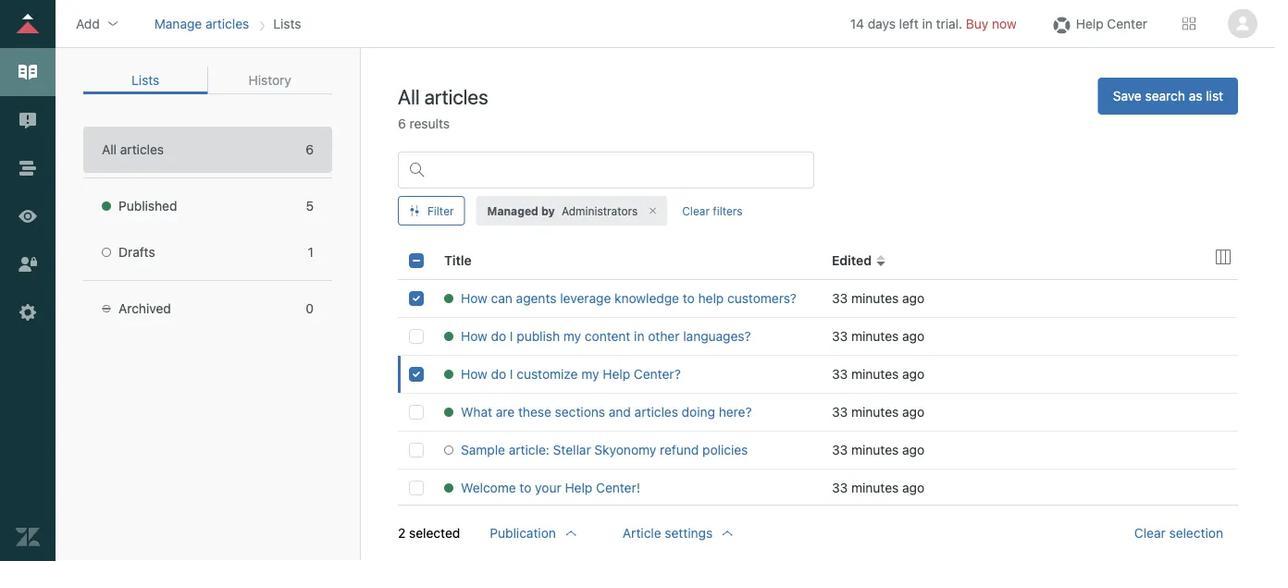 Task type: vqa. For each thing, say whether or not it's contained in the screenshot.
English
no



Task type: describe. For each thing, give the bounding box(es) containing it.
33 for how do i customize my help center?
[[832, 367, 848, 382]]

publication button
[[475, 516, 593, 553]]

5
[[306, 199, 314, 214]]

manage articles image
[[16, 60, 40, 84]]

how do i publish my content in other languages? link
[[444, 328, 810, 346]]

33 minutes ago for center?
[[832, 367, 925, 382]]

0 horizontal spatial all
[[102, 142, 117, 157]]

33 for what are these sections and articles doing here?
[[832, 405, 848, 420]]

other
[[648, 329, 680, 344]]

save
[[1113, 88, 1142, 104]]

help
[[698, 291, 724, 306]]

filter button
[[398, 196, 465, 226]]

what are these sections and articles doing here? link
[[444, 404, 810, 422]]

sections
[[555, 405, 605, 420]]

help center button
[[1045, 10, 1153, 37]]

minutes for center?
[[852, 367, 899, 382]]

filters
[[713, 205, 743, 218]]

ago for in
[[903, 329, 925, 344]]

selected
[[409, 526, 460, 542]]

skyonomy
[[595, 443, 657, 458]]

moderate content image
[[16, 108, 40, 132]]

publish
[[517, 329, 560, 344]]

what are these sections and articles doing here?
[[461, 405, 752, 420]]

how do i customize my help center?
[[461, 367, 681, 382]]

are
[[496, 405, 515, 420]]

minutes for doing
[[852, 405, 899, 420]]

1
[[308, 245, 314, 260]]

sample article: stellar skyonomy refund policies link
[[444, 442, 810, 460]]

14 days left in trial. buy now
[[850, 16, 1017, 31]]

how can agents leverage knowledge to help customers? link
[[444, 290, 810, 308]]

customize
[[517, 367, 578, 382]]

do for publish
[[491, 329, 506, 344]]

0 vertical spatial in
[[923, 16, 933, 31]]

how do i customize my help center? link
[[444, 366, 810, 384]]

sample article: stellar skyonomy refund policies
[[461, 443, 748, 458]]

5 ago from the top
[[903, 443, 925, 458]]

knowledge
[[615, 291, 680, 306]]

welcome to your help center! link
[[444, 480, 810, 498]]

days
[[868, 16, 896, 31]]

buy
[[966, 16, 989, 31]]

center!
[[596, 481, 641, 496]]

33 for sample article: stellar skyonomy refund policies
[[832, 443, 848, 458]]

edited button
[[832, 252, 887, 270]]

content
[[585, 329, 631, 344]]

history link
[[208, 67, 332, 94]]

lists inside "navigation"
[[273, 16, 301, 31]]

leverage
[[560, 291, 611, 306]]

managed
[[487, 205, 539, 218]]

i for customize
[[510, 367, 513, 382]]

manage articles
[[154, 16, 249, 31]]

my for content
[[564, 329, 581, 344]]

what
[[461, 405, 492, 420]]

clear filters
[[683, 205, 743, 218]]

list
[[1206, 88, 1224, 104]]

trial.
[[937, 16, 963, 31]]

minutes for in
[[852, 329, 899, 344]]

1 vertical spatial lists
[[132, 73, 160, 88]]

lists link
[[83, 67, 208, 94]]

managed by administrators
[[487, 205, 638, 218]]

refund
[[660, 443, 699, 458]]

33 for welcome to your help center!
[[832, 481, 848, 496]]

33 minutes ago for doing
[[832, 405, 925, 420]]

manage
[[154, 16, 202, 31]]

doing
[[682, 405, 716, 420]]

navigation containing manage articles
[[151, 10, 305, 37]]

33 minutes ago for in
[[832, 329, 925, 344]]

agents
[[516, 291, 557, 306]]

0
[[306, 301, 314, 317]]

drafts
[[118, 245, 155, 260]]

welcome to your help center!
[[461, 481, 641, 496]]

here?
[[719, 405, 752, 420]]

clear selection
[[1135, 526, 1224, 542]]

14
[[850, 16, 865, 31]]

ago for doing
[[903, 405, 925, 420]]

save search as list
[[1113, 88, 1224, 104]]

my for help
[[582, 367, 599, 382]]

archived
[[118, 301, 171, 317]]

now
[[993, 16, 1017, 31]]

add
[[76, 16, 100, 31]]

33 for how can agents leverage knowledge to help customers?
[[832, 291, 848, 306]]

center?
[[634, 367, 681, 382]]

filter
[[428, 205, 454, 218]]

languages?
[[683, 329, 751, 344]]

left
[[899, 16, 919, 31]]

33 minutes ago for help
[[832, 291, 925, 306]]

user permissions image
[[16, 253, 40, 277]]



Task type: locate. For each thing, give the bounding box(es) containing it.
how left can at the left bottom of the page
[[461, 291, 488, 306]]

1 vertical spatial all
[[102, 142, 117, 157]]

0 horizontal spatial all articles
[[102, 142, 164, 157]]

5 33 from the top
[[832, 443, 848, 458]]

1 do from the top
[[491, 329, 506, 344]]

customize design image
[[16, 205, 40, 229]]

3 33 from the top
[[832, 367, 848, 382]]

how for how do i publish my content in other languages?
[[461, 329, 488, 344]]

i left publish
[[510, 329, 513, 344]]

these
[[518, 405, 552, 420]]

0 vertical spatial all
[[398, 84, 420, 108]]

help center
[[1076, 16, 1148, 31]]

edited
[[832, 253, 872, 268]]

articles right and
[[635, 405, 678, 420]]

clear selection button
[[1120, 516, 1239, 553]]

how do i publish my content in other languages?
[[461, 329, 751, 344]]

1 ago from the top
[[903, 291, 925, 306]]

0 vertical spatial 6
[[398, 116, 406, 131]]

0 horizontal spatial clear
[[683, 205, 710, 218]]

1 horizontal spatial clear
[[1135, 526, 1166, 542]]

help left center
[[1076, 16, 1104, 31]]

2 vertical spatial help
[[565, 481, 593, 496]]

settings image
[[16, 301, 40, 325]]

1 horizontal spatial 6
[[398, 116, 406, 131]]

add button
[[70, 10, 126, 37]]

how left publish
[[461, 329, 488, 344]]

my up sections
[[582, 367, 599, 382]]

1 33 from the top
[[832, 291, 848, 306]]

0 horizontal spatial help
[[565, 481, 593, 496]]

1 horizontal spatial all
[[398, 84, 420, 108]]

1 vertical spatial to
[[520, 481, 532, 496]]

i inside how do i publish my content in other languages? link
[[510, 329, 513, 344]]

history
[[249, 73, 292, 88]]

6 results
[[398, 116, 450, 131]]

33 minutes ago
[[832, 291, 925, 306], [832, 329, 925, 344], [832, 367, 925, 382], [832, 405, 925, 420], [832, 443, 925, 458], [832, 481, 925, 496]]

article settings button
[[608, 516, 750, 553]]

articles inside "navigation"
[[206, 16, 249, 31]]

33
[[832, 291, 848, 306], [832, 329, 848, 344], [832, 367, 848, 382], [832, 405, 848, 420], [832, 443, 848, 458], [832, 481, 848, 496]]

customers?
[[728, 291, 797, 306]]

clear inside clear selection button
[[1135, 526, 1166, 542]]

publication
[[490, 526, 556, 542]]

all articles up results on the left of page
[[398, 84, 488, 108]]

remove image
[[647, 206, 658, 217]]

0 horizontal spatial to
[[520, 481, 532, 496]]

3 33 minutes ago from the top
[[832, 367, 925, 382]]

search
[[1146, 88, 1186, 104]]

2 vertical spatial how
[[461, 367, 488, 382]]

as
[[1189, 88, 1203, 104]]

0 horizontal spatial 6
[[306, 142, 314, 157]]

minutes for help
[[852, 291, 899, 306]]

1 vertical spatial i
[[510, 367, 513, 382]]

do for customize
[[491, 367, 506, 382]]

in right left
[[923, 16, 933, 31]]

6
[[398, 116, 406, 131], [306, 142, 314, 157]]

zendesk image
[[16, 526, 40, 550]]

articles
[[206, 16, 249, 31], [425, 84, 488, 108], [120, 142, 164, 157], [635, 405, 678, 420]]

to
[[683, 291, 695, 306], [520, 481, 532, 496]]

i for publish
[[510, 329, 513, 344]]

6 for 6
[[306, 142, 314, 157]]

all down the lists link
[[102, 142, 117, 157]]

lists up history
[[273, 16, 301, 31]]

clear
[[683, 205, 710, 218], [1135, 526, 1166, 542]]

all up 6 results
[[398, 84, 420, 108]]

policies
[[703, 443, 748, 458]]

zendesk products image
[[1183, 17, 1196, 30]]

all articles up published on the top of the page
[[102, 142, 164, 157]]

clear left filters
[[683, 205, 710, 218]]

2 selected
[[398, 526, 460, 542]]

lists down manage
[[132, 73, 160, 88]]

selection
[[1170, 526, 1224, 542]]

2
[[398, 526, 406, 542]]

0 horizontal spatial lists
[[132, 73, 160, 88]]

arrange content image
[[16, 156, 40, 181]]

article:
[[509, 443, 550, 458]]

6 33 from the top
[[832, 481, 848, 496]]

navigation
[[151, 10, 305, 37]]

do up 'are'
[[491, 367, 506, 382]]

33 for how do i publish my content in other languages?
[[832, 329, 848, 344]]

lists
[[273, 16, 301, 31], [132, 73, 160, 88]]

1 minutes from the top
[[852, 291, 899, 306]]

1 vertical spatial 6
[[306, 142, 314, 157]]

articles up results on the left of page
[[425, 84, 488, 108]]

2 do from the top
[[491, 367, 506, 382]]

ago for center?
[[903, 367, 925, 382]]

2 33 from the top
[[832, 329, 848, 344]]

0 vertical spatial how
[[461, 291, 488, 306]]

results
[[410, 116, 450, 131]]

can
[[491, 291, 513, 306]]

3 minutes from the top
[[852, 367, 899, 382]]

save search as list button
[[1099, 78, 1239, 115]]

welcome
[[461, 481, 516, 496]]

2 how from the top
[[461, 329, 488, 344]]

6 33 minutes ago from the top
[[832, 481, 925, 496]]

how for how can agents leverage knowledge to help customers?
[[461, 291, 488, 306]]

administrators
[[562, 205, 638, 218]]

3 ago from the top
[[903, 367, 925, 382]]

how
[[461, 291, 488, 306], [461, 329, 488, 344], [461, 367, 488, 382]]

i left customize
[[510, 367, 513, 382]]

all
[[398, 84, 420, 108], [102, 142, 117, 157]]

manage articles link
[[154, 16, 249, 31]]

i inside the how do i customize my help center? link
[[510, 367, 513, 382]]

0 vertical spatial to
[[683, 291, 695, 306]]

0 vertical spatial do
[[491, 329, 506, 344]]

my right publish
[[564, 329, 581, 344]]

and
[[609, 405, 631, 420]]

article settings
[[623, 526, 713, 542]]

1 vertical spatial do
[[491, 367, 506, 382]]

my
[[564, 329, 581, 344], [582, 367, 599, 382]]

3 how from the top
[[461, 367, 488, 382]]

clear for clear filters
[[683, 205, 710, 218]]

center
[[1108, 16, 1148, 31]]

in left other
[[634, 329, 645, 344]]

title
[[444, 253, 472, 268]]

1 vertical spatial my
[[582, 367, 599, 382]]

your
[[535, 481, 562, 496]]

do down can at the left bottom of the page
[[491, 329, 506, 344]]

0 vertical spatial clear
[[683, 205, 710, 218]]

show and hide columns image
[[1216, 250, 1231, 265]]

1 horizontal spatial all articles
[[398, 84, 488, 108]]

1 horizontal spatial in
[[923, 16, 933, 31]]

1 vertical spatial clear
[[1135, 526, 1166, 542]]

1 vertical spatial how
[[461, 329, 488, 344]]

in inside how do i publish my content in other languages? link
[[634, 329, 645, 344]]

4 ago from the top
[[903, 405, 925, 420]]

5 minutes from the top
[[852, 443, 899, 458]]

4 33 minutes ago from the top
[[832, 405, 925, 420]]

1 33 minutes ago from the top
[[832, 291, 925, 306]]

in
[[923, 16, 933, 31], [634, 329, 645, 344]]

help inside button
[[1076, 16, 1104, 31]]

published
[[118, 199, 177, 214]]

4 minutes from the top
[[852, 405, 899, 420]]

6 for 6 results
[[398, 116, 406, 131]]

how for how do i customize my help center?
[[461, 367, 488, 382]]

0 vertical spatial all articles
[[398, 84, 488, 108]]

to left help
[[683, 291, 695, 306]]

2 i from the top
[[510, 367, 513, 382]]

sample
[[461, 443, 505, 458]]

1 vertical spatial help
[[603, 367, 631, 382]]

4 33 from the top
[[832, 405, 848, 420]]

0 vertical spatial i
[[510, 329, 513, 344]]

1 horizontal spatial lists
[[273, 16, 301, 31]]

how can agents leverage knowledge to help customers?
[[461, 291, 797, 306]]

ago for help
[[903, 291, 925, 306]]

help right the your
[[565, 481, 593, 496]]

6 up 5
[[306, 142, 314, 157]]

settings
[[665, 526, 713, 542]]

1 vertical spatial all articles
[[102, 142, 164, 157]]

clear filters button
[[671, 196, 754, 226]]

6 ago from the top
[[903, 481, 925, 496]]

1 horizontal spatial to
[[683, 291, 695, 306]]

help up and
[[603, 367, 631, 382]]

articles right manage
[[206, 16, 249, 31]]

all articles
[[398, 84, 488, 108], [102, 142, 164, 157]]

clear for clear selection
[[1135, 526, 1166, 542]]

1 horizontal spatial help
[[603, 367, 631, 382]]

5 33 minutes ago from the top
[[832, 443, 925, 458]]

stellar
[[553, 443, 591, 458]]

6 left results on the left of page
[[398, 116, 406, 131]]

0 vertical spatial my
[[564, 329, 581, 344]]

1 i from the top
[[510, 329, 513, 344]]

do
[[491, 329, 506, 344], [491, 367, 506, 382]]

article
[[623, 526, 662, 542]]

i
[[510, 329, 513, 344], [510, 367, 513, 382]]

2 ago from the top
[[903, 329, 925, 344]]

clear inside clear filters button
[[683, 205, 710, 218]]

0 horizontal spatial in
[[634, 329, 645, 344]]

how up what
[[461, 367, 488, 382]]

articles up published on the top of the page
[[120, 142, 164, 157]]

1 how from the top
[[461, 291, 488, 306]]

2 horizontal spatial help
[[1076, 16, 1104, 31]]

clear left selection
[[1135, 526, 1166, 542]]

2 33 minutes ago from the top
[[832, 329, 925, 344]]

to left the your
[[520, 481, 532, 496]]

by
[[542, 205, 555, 218]]

0 vertical spatial help
[[1076, 16, 1104, 31]]

0 vertical spatial lists
[[273, 16, 301, 31]]

minutes
[[852, 291, 899, 306], [852, 329, 899, 344], [852, 367, 899, 382], [852, 405, 899, 420], [852, 443, 899, 458], [852, 481, 899, 496]]

1 vertical spatial in
[[634, 329, 645, 344]]

2 minutes from the top
[[852, 329, 899, 344]]

6 minutes from the top
[[852, 481, 899, 496]]



